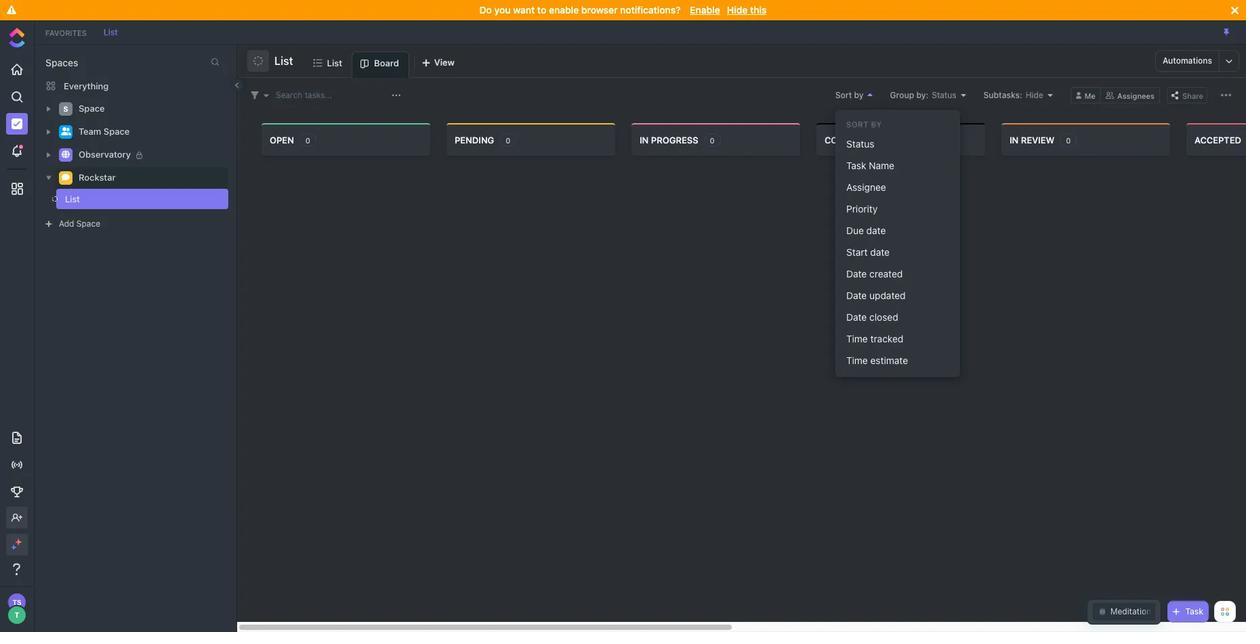 Task type: locate. For each thing, give the bounding box(es) containing it.
list link down rockstar
[[52, 189, 206, 209]]

1 vertical spatial space
[[104, 126, 130, 137]]

2 time from the top
[[846, 355, 868, 367]]

Search tasks... text field
[[276, 86, 388, 105]]

1 horizontal spatial task
[[1186, 607, 1204, 617]]

1 vertical spatial list link
[[327, 52, 348, 77]]

priority button
[[841, 199, 955, 220]]

rockstar
[[79, 172, 116, 183]]

3 0 from the left
[[710, 136, 715, 145]]

1 vertical spatial date
[[870, 247, 890, 258]]

date left closed
[[846, 312, 867, 323]]

0 vertical spatial task
[[846, 160, 866, 171]]

date
[[867, 225, 886, 236], [870, 247, 890, 258]]

search
[[276, 90, 302, 100]]

assignees
[[1118, 91, 1155, 100]]

0
[[305, 136, 310, 145], [506, 136, 511, 145], [710, 136, 715, 145], [1066, 136, 1071, 145]]

favorites
[[45, 28, 87, 37]]

time down date closed
[[846, 333, 868, 345]]

in left review
[[1010, 135, 1019, 145]]

date closed button
[[841, 307, 955, 329]]

in
[[640, 135, 649, 145], [1010, 135, 1019, 145]]

start date button
[[841, 242, 955, 264]]

0 horizontal spatial in
[[640, 135, 649, 145]]

date inside date created button
[[846, 268, 867, 280]]

date closed
[[846, 312, 898, 323]]

in progress
[[640, 135, 698, 145]]

space inside "link"
[[104, 126, 130, 137]]

date for date closed
[[846, 312, 867, 323]]

date updated
[[846, 290, 906, 302]]

add
[[59, 219, 74, 229]]

board
[[374, 58, 399, 68]]

enable
[[549, 4, 579, 16]]

task name
[[846, 160, 895, 171]]

0 vertical spatial time
[[846, 333, 868, 345]]

1 vertical spatial time
[[846, 355, 868, 367]]

list
[[104, 27, 118, 37], [274, 55, 293, 67], [327, 57, 342, 68], [65, 194, 80, 205]]

me
[[1085, 91, 1096, 100]]

1 horizontal spatial in
[[1010, 135, 1019, 145]]

task name button
[[841, 155, 955, 177]]

due date
[[846, 225, 886, 236]]

1 0 from the left
[[305, 136, 310, 145]]

0 right review
[[1066, 136, 1071, 145]]

user group image
[[61, 128, 71, 136]]

1 date from the top
[[846, 268, 867, 280]]

date for start date
[[870, 247, 890, 258]]

assignees button
[[1101, 87, 1160, 103]]

1 time from the top
[[846, 333, 868, 345]]

task inside "button"
[[846, 160, 866, 171]]

list up search
[[274, 55, 293, 67]]

date inside date closed button
[[846, 312, 867, 323]]

date up date created
[[870, 247, 890, 258]]

estimate
[[871, 355, 908, 367]]

in left progress
[[640, 135, 649, 145]]

sort left by
[[835, 90, 852, 100]]

space right add
[[76, 219, 100, 229]]

list link
[[97, 27, 125, 37], [327, 52, 348, 77], [52, 189, 206, 209]]

enable
[[690, 4, 720, 16]]

2 vertical spatial list link
[[52, 189, 206, 209]]

observatory link
[[79, 144, 220, 166]]

pending
[[455, 135, 494, 145]]

0 horizontal spatial task
[[846, 160, 866, 171]]

0 vertical spatial sort
[[835, 90, 852, 100]]

sort for sort by
[[835, 90, 852, 100]]

task for task name
[[846, 160, 866, 171]]

browser
[[581, 4, 618, 16]]

task for task
[[1186, 607, 1204, 617]]

list link right favorites
[[97, 27, 125, 37]]

0 vertical spatial date
[[846, 268, 867, 280]]

task
[[846, 160, 866, 171], [1186, 607, 1204, 617]]

time estimate
[[846, 355, 908, 367]]

search tasks...
[[276, 90, 332, 100]]

status button
[[841, 134, 955, 155]]

everything link
[[35, 75, 237, 97]]

in for in progress
[[640, 135, 649, 145]]

1 vertical spatial sort
[[846, 120, 869, 129]]

0 for pending
[[506, 136, 511, 145]]

team
[[79, 126, 101, 137]]

rockstar link
[[79, 167, 220, 189]]

3 date from the top
[[846, 312, 867, 323]]

sort for sort by
[[846, 120, 869, 129]]

0 right progress
[[710, 136, 715, 145]]

2 date from the top
[[846, 290, 867, 302]]

0 for open
[[305, 136, 310, 145]]

1 vertical spatial date
[[846, 290, 867, 302]]

space up observatory
[[104, 126, 130, 137]]

date down start
[[846, 268, 867, 280]]

due
[[846, 225, 864, 236]]

2 in from the left
[[1010, 135, 1019, 145]]

time for time tracked
[[846, 333, 868, 345]]

automations button
[[1156, 51, 1219, 71]]

sort up completed
[[846, 120, 869, 129]]

date created button
[[841, 264, 955, 285]]

date up date closed
[[846, 290, 867, 302]]

assignee button
[[841, 177, 955, 199]]

date
[[846, 268, 867, 280], [846, 290, 867, 302], [846, 312, 867, 323]]

review
[[1021, 135, 1055, 145]]

1 in from the left
[[640, 135, 649, 145]]

in for in review
[[1010, 135, 1019, 145]]

time
[[846, 333, 868, 345], [846, 355, 868, 367]]

team space
[[79, 126, 130, 137]]

4 0 from the left
[[1066, 136, 1071, 145]]

2 vertical spatial space
[[76, 219, 100, 229]]

2 0 from the left
[[506, 136, 511, 145]]

completed
[[825, 135, 879, 145]]

space up team
[[79, 103, 105, 114]]

0 vertical spatial date
[[867, 225, 886, 236]]

1 vertical spatial task
[[1186, 607, 1204, 617]]

sort
[[835, 90, 852, 100], [846, 120, 869, 129]]

sort by
[[835, 90, 864, 100]]

date inside date updated button
[[846, 290, 867, 302]]

space link
[[79, 98, 220, 120]]

date right the due
[[867, 225, 886, 236]]

share
[[1183, 91, 1204, 100]]

space
[[79, 103, 105, 114], [104, 126, 130, 137], [76, 219, 100, 229]]

time down time tracked
[[846, 355, 868, 367]]

0 right open
[[305, 136, 310, 145]]

0 right pending
[[506, 136, 511, 145]]

list link up search tasks... text box
[[327, 52, 348, 77]]

0 for in review
[[1066, 136, 1071, 145]]

2 vertical spatial date
[[846, 312, 867, 323]]

due date button
[[841, 220, 955, 242]]

0 for in progress
[[710, 136, 715, 145]]

sort by
[[846, 120, 882, 129]]

do you want to enable browser notifications? enable hide this
[[479, 4, 767, 16]]

tasks...
[[305, 90, 332, 100]]

by
[[854, 90, 864, 100]]

assignee
[[846, 182, 886, 193]]

name
[[869, 160, 895, 171]]



Task type: describe. For each thing, give the bounding box(es) containing it.
spaces
[[45, 57, 78, 68]]

closed
[[870, 312, 898, 323]]

time estimate button
[[841, 350, 955, 372]]

space for add space
[[76, 219, 100, 229]]

tracked
[[871, 333, 904, 345]]

you
[[494, 4, 511, 16]]

status
[[846, 138, 874, 150]]

list button
[[269, 46, 293, 76]]

in review
[[1010, 135, 1055, 145]]

do
[[479, 4, 492, 16]]

space for team space
[[104, 126, 130, 137]]

date for date updated
[[846, 290, 867, 302]]

start
[[846, 247, 868, 258]]

everything
[[64, 80, 109, 91]]

open
[[270, 135, 294, 145]]

time tracked
[[846, 333, 904, 345]]

0 vertical spatial space
[[79, 103, 105, 114]]

date for due date
[[867, 225, 886, 236]]

sort by button
[[835, 90, 873, 100]]

0 vertical spatial list link
[[97, 27, 125, 37]]

automations
[[1163, 56, 1212, 66]]

list up search tasks... text box
[[327, 57, 342, 68]]

updated
[[870, 290, 906, 302]]

date updated button
[[841, 285, 955, 307]]

board link
[[374, 52, 404, 77]]

accepted
[[1195, 135, 1241, 145]]

by
[[871, 120, 882, 129]]

add space
[[59, 219, 100, 229]]

observatory
[[79, 149, 131, 160]]

hide
[[727, 4, 748, 16]]

created
[[870, 268, 903, 280]]

share button
[[1167, 87, 1208, 103]]

progress
[[651, 135, 698, 145]]

comment image
[[62, 174, 70, 182]]

start date
[[846, 247, 890, 258]]

list down the comment image
[[65, 194, 80, 205]]

this
[[750, 4, 767, 16]]

priority
[[846, 203, 878, 215]]

spaces link
[[35, 57, 78, 68]]

want
[[513, 4, 535, 16]]

list right favorites
[[104, 27, 118, 37]]

team space link
[[79, 121, 220, 143]]

globe image
[[62, 151, 70, 159]]

date for date created
[[846, 268, 867, 280]]

to
[[537, 4, 546, 16]]

list inside button
[[274, 55, 293, 67]]

time tracked button
[[841, 329, 955, 350]]

notifications?
[[620, 4, 681, 16]]

me button
[[1071, 87, 1101, 103]]

time for time estimate
[[846, 355, 868, 367]]

date created
[[846, 268, 903, 280]]



Task type: vqa. For each thing, say whether or not it's contained in the screenshot.
IN to the right
yes



